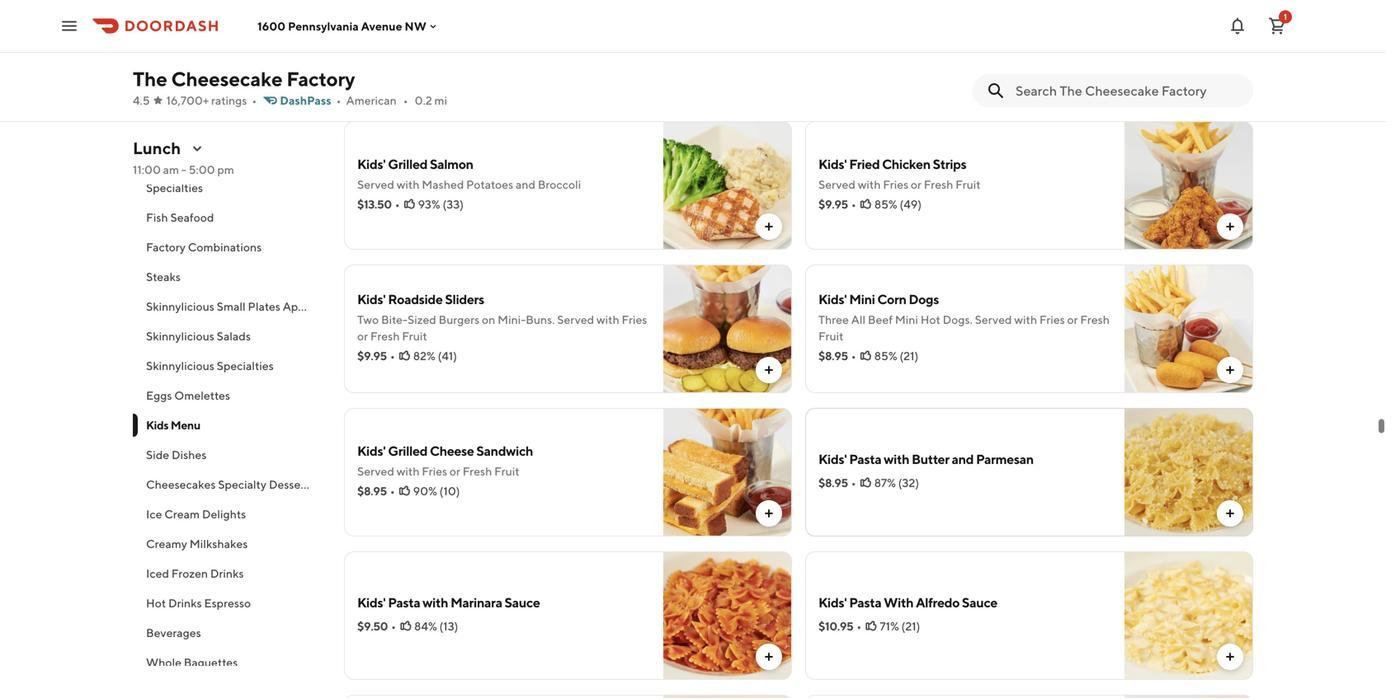 Task type: vqa. For each thing, say whether or not it's contained in the screenshot.


Task type: locate. For each thing, give the bounding box(es) containing it.
fruit inside kids' mini corn dogs three all beef mini hot dogs. served with fries or fresh fruit
[[819, 330, 844, 343]]

drinks down creamy milkshakes button
[[210, 567, 244, 581]]

add item to cart image
[[763, 364, 776, 377], [1224, 364, 1237, 377], [763, 508, 776, 521], [1224, 508, 1237, 521]]

kids' inside kids' mini corn dogs three all beef mini hot dogs. served with fries or fresh fruit
[[819, 292, 847, 307]]

or inside kids' mini corn dogs three all beef mini hot dogs. served with fries or fresh fruit
[[1067, 313, 1078, 327]]

1 horizontal spatial hot
[[921, 313, 941, 327]]

grilled up 90%
[[388, 444, 428, 459]]

3 skinnylicious from the top
[[146, 359, 214, 373]]

all
[[851, 313, 866, 327]]

fruit down strips
[[956, 178, 981, 191]]

0 vertical spatial grilled
[[388, 156, 428, 172]]

$9.95 down two
[[357, 349, 387, 363]]

hot
[[921, 313, 941, 327], [146, 597, 166, 611]]

1 sauce from the left
[[505, 595, 540, 611]]

grilled inside kids' grilled cheese sandwich served with fries or fresh fruit
[[388, 444, 428, 459]]

$9.95 • for roadside
[[357, 349, 395, 363]]

add item to cart image
[[1224, 19, 1237, 32], [763, 220, 776, 234], [1224, 220, 1237, 234], [763, 651, 776, 664], [1224, 651, 1237, 664]]

$8.95 down three
[[819, 349, 848, 363]]

0 horizontal spatial drinks
[[168, 597, 202, 611]]

fresh inside kids' roadside sliders two bite-sized burgers on mini-buns. served with fries or fresh fruit
[[370, 330, 400, 343]]

84% (13)
[[414, 620, 458, 634]]

factory combinations button
[[133, 233, 324, 262]]

fish
[[146, 211, 168, 224]]

• down fried
[[851, 198, 856, 211]]

served
[[357, 178, 394, 191], [819, 178, 856, 191], [557, 313, 594, 327], [975, 313, 1012, 327], [357, 465, 394, 479]]

$8.95 for kids' grilled cheese sandwich
[[357, 485, 387, 498]]

kids' spaghetti with meatball image
[[663, 696, 792, 699]]

1 horizontal spatial mini
[[895, 313, 918, 327]]

1600 pennsylvania avenue nw button
[[257, 19, 440, 33]]

0 vertical spatial $9.95
[[819, 198, 848, 211]]

kids' menu
[[344, 85, 433, 106]]

Item Search search field
[[1016, 82, 1240, 100]]

• right $13.50
[[395, 198, 400, 211]]

buns.
[[526, 313, 555, 327]]

skinnylicious down steaks on the top left of the page
[[146, 300, 214, 314]]

kids' for kids' pasta with butter and parmesan
[[819, 452, 847, 467]]

1600 pennsylvania avenue nw
[[257, 19, 426, 33]]

dishes
[[172, 449, 207, 462]]

drinks
[[210, 567, 244, 581], [168, 597, 202, 611]]

factory up steaks on the top left of the page
[[146, 241, 186, 254]]

•
[[252, 94, 257, 107], [336, 94, 341, 107], [403, 94, 408, 107], [395, 198, 400, 211], [851, 198, 856, 211], [390, 349, 395, 363], [851, 349, 856, 363], [851, 477, 856, 490], [390, 485, 395, 498], [391, 620, 396, 634], [857, 620, 862, 634]]

side
[[146, 449, 169, 462]]

grilled for cheese
[[388, 444, 428, 459]]

• down the cheesecake factory
[[252, 94, 257, 107]]

1 vertical spatial factory
[[146, 241, 186, 254]]

• left 90%
[[390, 485, 395, 498]]

skinnylicious small plates appetizers
[[146, 300, 340, 314]]

pennsylvania
[[288, 19, 359, 33]]

kids' for kids' menu
[[344, 85, 383, 106]]

fresh inside kids' mini corn dogs three all beef mini hot dogs. served with fries or fresh fruit
[[1081, 313, 1110, 327]]

• left 82%
[[390, 349, 395, 363]]

$8.95 • left 90%
[[357, 485, 395, 498]]

0 vertical spatial specialties
[[146, 181, 203, 195]]

0 horizontal spatial menu
[[171, 419, 200, 432]]

0 horizontal spatial hot
[[146, 597, 166, 611]]

sauce right marinara
[[505, 595, 540, 611]]

sized
[[408, 313, 436, 327]]

menu right kids
[[171, 419, 200, 432]]

2 85% from the top
[[874, 349, 898, 363]]

kids' mini corn dogs image
[[1125, 265, 1254, 394]]

1 skinnylicious from the top
[[146, 300, 214, 314]]

4.5
[[133, 94, 150, 107]]

kids' for kids' pasta with alfredo sauce
[[819, 595, 847, 611]]

1 horizontal spatial factory
[[287, 67, 355, 91]]

kids'
[[344, 85, 383, 106], [357, 156, 386, 172], [819, 156, 847, 172], [357, 292, 386, 307], [819, 292, 847, 307], [357, 444, 386, 459], [819, 452, 847, 467], [357, 595, 386, 611], [819, 595, 847, 611]]

1 vertical spatial (21)
[[902, 620, 920, 634]]

with down fried
[[858, 178, 881, 191]]

or inside kids' grilled cheese sandwich served with fries or fresh fruit
[[450, 465, 460, 479]]

kids' for kids' fried chicken strips served with fries or fresh fruit
[[819, 156, 847, 172]]

roadside
[[388, 292, 443, 307]]

or
[[911, 178, 922, 191], [1067, 313, 1078, 327], [357, 330, 368, 343], [450, 465, 460, 479]]

grilled up "mashed"
[[388, 156, 428, 172]]

kids' inside 'kids' fried chicken strips served with fries or fresh fruit'
[[819, 156, 847, 172]]

1 horizontal spatial and
[[952, 452, 974, 467]]

0 vertical spatial hot
[[921, 313, 941, 327]]

• down all
[[851, 349, 856, 363]]

1 horizontal spatial drinks
[[210, 567, 244, 581]]

1 vertical spatial 85%
[[874, 349, 898, 363]]

on
[[482, 313, 495, 327]]

0 vertical spatial factory
[[287, 67, 355, 91]]

hot inside hot drinks espresso button
[[146, 597, 166, 611]]

$8.95 • down three
[[819, 349, 856, 363]]

1 horizontal spatial $9.95
[[819, 198, 848, 211]]

11:00 am - 5:00 pm
[[133, 163, 234, 177]]

frozen
[[171, 567, 208, 581]]

skinnylicious salads
[[146, 330, 251, 343]]

with up 93%
[[397, 178, 420, 191]]

85% down beef
[[874, 349, 898, 363]]

american
[[346, 94, 397, 107]]

0 vertical spatial 85%
[[874, 198, 898, 211]]

1 85% from the top
[[874, 198, 898, 211]]

steaks
[[146, 270, 181, 284]]

$9.95 •
[[819, 198, 856, 211], [357, 349, 395, 363]]

skinnylicious up eggs omelettes
[[146, 359, 214, 373]]

beverages
[[146, 627, 201, 640]]

(21) down dogs
[[900, 349, 919, 363]]

fries
[[883, 178, 909, 191], [622, 313, 647, 327], [1040, 313, 1065, 327], [422, 465, 447, 479]]

sauce right alfredo
[[962, 595, 998, 611]]

specialties down salads
[[217, 359, 274, 373]]

three
[[819, 313, 849, 327]]

fruit down three
[[819, 330, 844, 343]]

0 horizontal spatial specialties
[[146, 181, 203, 195]]

factory up the dashpass •
[[287, 67, 355, 91]]

1 vertical spatial drinks
[[168, 597, 202, 611]]

with inside 'kids' fried chicken strips served with fries or fresh fruit'
[[858, 178, 881, 191]]

with inside kids' grilled cheese sandwich served with fries or fresh fruit
[[397, 465, 420, 479]]

0 vertical spatial (21)
[[900, 349, 919, 363]]

kids' grilled salmon image
[[663, 121, 792, 250]]

with up 90%
[[397, 465, 420, 479]]

(49)
[[900, 198, 922, 211]]

• for 87% (32)
[[851, 477, 856, 490]]

hot down dogs
[[921, 313, 941, 327]]

hot drinks espresso
[[146, 597, 251, 611]]

0 vertical spatial menu
[[386, 85, 433, 106]]

1 vertical spatial $9.95
[[357, 349, 387, 363]]

dashpass
[[280, 94, 331, 107]]

strips
[[933, 156, 967, 172]]

the
[[133, 67, 167, 91]]

menu for kids menu
[[171, 419, 200, 432]]

• for 71% (21)
[[857, 620, 862, 634]]

85%
[[874, 198, 898, 211], [874, 349, 898, 363]]

2 sauce from the left
[[962, 595, 998, 611]]

fries inside kids' grilled cheese sandwich served with fries or fresh fruit
[[422, 465, 447, 479]]

0 vertical spatial $9.95 •
[[819, 198, 856, 211]]

kids' inside kids' roadside sliders two bite-sized burgers on mini-buns. served with fries or fresh fruit
[[357, 292, 386, 307]]

$9.95 • down two
[[357, 349, 395, 363]]

whole baguettes
[[146, 656, 238, 670]]

with right buns.
[[597, 313, 620, 327]]

add item to cart image for kids' pasta with alfredo sauce
[[1224, 651, 1237, 664]]

menu for kids' menu
[[386, 85, 433, 106]]

iced frozen drinks button
[[133, 560, 324, 589]]

notification bell image
[[1228, 16, 1248, 36]]

skinnylicious small plates appetizers button
[[133, 292, 340, 322]]

0 horizontal spatial and
[[516, 178, 536, 191]]

butter
[[912, 452, 950, 467]]

pasta up 84%
[[388, 595, 420, 611]]

fruit down sized
[[402, 330, 427, 343]]

85% (49)
[[874, 198, 922, 211]]

pasta for kids' pasta with alfredo sauce
[[849, 595, 882, 611]]

cheese
[[430, 444, 474, 459]]

sauce for kids' pasta with marinara sauce
[[505, 595, 540, 611]]

16,700+ ratings •
[[166, 94, 257, 107]]

pasta up 87%
[[849, 452, 882, 467]]

85% for chicken
[[874, 198, 898, 211]]

1 vertical spatial hot
[[146, 597, 166, 611]]

creamy milkshakes
[[146, 538, 248, 551]]

• left american on the left of the page
[[336, 94, 341, 107]]

$9.95 • down fried
[[819, 198, 856, 211]]

omelettes
[[174, 389, 230, 403]]

$8.95 •
[[819, 349, 856, 363], [819, 477, 856, 490], [357, 485, 395, 498]]

$9.95 left "85% (49)" at the right of page
[[819, 198, 848, 211]]

kids' fried chicken strips image
[[1125, 121, 1254, 250]]

0 horizontal spatial $9.95
[[357, 349, 387, 363]]

2 skinnylicious from the top
[[146, 330, 214, 343]]

and right the 'butter'
[[952, 452, 974, 467]]

specialties down am
[[146, 181, 203, 195]]

• right the $10.95
[[857, 620, 862, 634]]

with up 87% (32)
[[884, 452, 910, 467]]

0 vertical spatial mini
[[849, 292, 875, 307]]

1 vertical spatial grilled
[[388, 444, 428, 459]]

drinks down the frozen
[[168, 597, 202, 611]]

0 vertical spatial drinks
[[210, 567, 244, 581]]

pm
[[217, 163, 234, 177]]

1 horizontal spatial menu
[[386, 85, 433, 106]]

skinnylicious up "skinnylicious specialties"
[[146, 330, 214, 343]]

and left broccoli
[[516, 178, 536, 191]]

specialties inside button
[[146, 181, 203, 195]]

$13.50
[[357, 198, 392, 211]]

$8.95 left 90%
[[357, 485, 387, 498]]

1 horizontal spatial sauce
[[962, 595, 998, 611]]

hot inside kids' mini corn dogs three all beef mini hot dogs. served with fries or fresh fruit
[[921, 313, 941, 327]]

pasta left with
[[849, 595, 882, 611]]

beverages button
[[133, 619, 324, 649]]

pasta for kids' pasta with marinara sauce
[[388, 595, 420, 611]]

2 grilled from the top
[[388, 444, 428, 459]]

add item to cart image for kids' fried chicken strips
[[1224, 220, 1237, 234]]

(21) right 71%
[[902, 620, 920, 634]]

sauce for kids' pasta with alfredo sauce
[[962, 595, 998, 611]]

corn
[[878, 292, 907, 307]]

fries inside 'kids' fried chicken strips served with fries or fresh fruit'
[[883, 178, 909, 191]]

• left 87%
[[851, 477, 856, 490]]

85% for corn
[[874, 349, 898, 363]]

fruit down sandwich
[[494, 465, 520, 479]]

85% left the (49)
[[874, 198, 898, 211]]

1 vertical spatial $9.95 •
[[357, 349, 395, 363]]

pasta
[[849, 452, 882, 467], [388, 595, 420, 611], [849, 595, 882, 611]]

1 vertical spatial mini
[[895, 313, 918, 327]]

kids' inside the kids' grilled salmon served with mashed potatoes and broccoli
[[357, 156, 386, 172]]

87%
[[874, 477, 896, 490]]

0 horizontal spatial factory
[[146, 241, 186, 254]]

drinks inside button
[[168, 597, 202, 611]]

• for 93% (33)
[[395, 198, 400, 211]]

1 vertical spatial menu
[[171, 419, 200, 432]]

seafood
[[170, 211, 214, 224]]

kids' grilled cheese sandwich served with fries or fresh fruit
[[357, 444, 533, 479]]

kids' macaroni and cheese image
[[1125, 696, 1254, 699]]

skinnylicious inside button
[[146, 330, 214, 343]]

kids' inside kids' grilled cheese sandwich served with fries or fresh fruit
[[357, 444, 386, 459]]

hot down iced
[[146, 597, 166, 611]]

served inside kids' roadside sliders two bite-sized burgers on mini-buns. served with fries or fresh fruit
[[557, 313, 594, 327]]

am
[[163, 163, 179, 177]]

hot drinks espresso button
[[133, 589, 324, 619]]

• for 85% (21)
[[851, 349, 856, 363]]

fresh inside kids' grilled cheese sandwich served with fries or fresh fruit
[[463, 465, 492, 479]]

menu left mi
[[386, 85, 433, 106]]

(21) for 71% (21)
[[902, 620, 920, 634]]

$8.95
[[819, 349, 848, 363], [819, 477, 848, 490], [357, 485, 387, 498]]

skinnylicious specialties button
[[133, 352, 324, 381]]

1 grilled from the top
[[388, 156, 428, 172]]

with right dogs.
[[1015, 313, 1037, 327]]

grilled
[[388, 156, 428, 172], [388, 444, 428, 459]]

• right $9.50
[[391, 620, 396, 634]]

menus image
[[191, 142, 204, 155]]

1 horizontal spatial specialties
[[217, 359, 274, 373]]

mini up all
[[849, 292, 875, 307]]

marinara
[[451, 595, 502, 611]]

0 vertical spatial and
[[516, 178, 536, 191]]

mini down corn
[[895, 313, 918, 327]]

0 horizontal spatial $9.95 •
[[357, 349, 395, 363]]

2 vertical spatial skinnylicious
[[146, 359, 214, 373]]

and
[[516, 178, 536, 191], [952, 452, 974, 467]]

$9.95
[[819, 198, 848, 211], [357, 349, 387, 363]]

add item to cart image for kids' pasta with marinara sauce
[[763, 651, 776, 664]]

desserts
[[269, 478, 314, 492]]

fruit inside kids' grilled cheese sandwich served with fries or fresh fruit
[[494, 465, 520, 479]]

1 vertical spatial skinnylicious
[[146, 330, 214, 343]]

$9.95 for kids' fried chicken strips
[[819, 198, 848, 211]]

$9.95 for kids' roadside sliders
[[357, 349, 387, 363]]

1 vertical spatial specialties
[[217, 359, 274, 373]]

mini
[[849, 292, 875, 307], [895, 313, 918, 327]]

0 vertical spatial skinnylicious
[[146, 300, 214, 314]]

1 horizontal spatial $9.95 •
[[819, 198, 856, 211]]

skinnylicious
[[146, 300, 214, 314], [146, 330, 214, 343], [146, 359, 214, 373]]

specialties
[[146, 181, 203, 195], [217, 359, 274, 373]]

0 horizontal spatial mini
[[849, 292, 875, 307]]

dashpass •
[[280, 94, 341, 107]]

1 items, open order cart image
[[1268, 16, 1287, 36]]

grilled inside the kids' grilled salmon served with mashed potatoes and broccoli
[[388, 156, 428, 172]]

• for 85% (49)
[[851, 198, 856, 211]]

alfredo
[[916, 595, 960, 611]]

0 horizontal spatial sauce
[[505, 595, 540, 611]]

fries inside kids' roadside sliders two bite-sized burgers on mini-buns. served with fries or fresh fruit
[[622, 313, 647, 327]]



Task type: describe. For each thing, give the bounding box(es) containing it.
salads
[[217, 330, 251, 343]]

factory inside "factory combinations" button
[[146, 241, 186, 254]]

• left "0.2"
[[403, 94, 408, 107]]

or inside kids' roadside sliders two bite-sized burgers on mini-buns. served with fries or fresh fruit
[[357, 330, 368, 343]]

appetizers
[[283, 300, 340, 314]]

whole
[[146, 656, 182, 670]]

$10.95 •
[[819, 620, 862, 634]]

dogs.
[[943, 313, 973, 327]]

(10)
[[440, 485, 460, 498]]

16,700+
[[166, 94, 209, 107]]

93%
[[418, 198, 440, 211]]

$8.95 left 87%
[[819, 477, 848, 490]]

kids' pasta with butter and parmesan image
[[1125, 408, 1254, 537]]

served inside kids' grilled cheese sandwich served with fries or fresh fruit
[[357, 465, 394, 479]]

skinnylicious specialties
[[146, 359, 274, 373]]

espresso
[[204, 597, 251, 611]]

11:00
[[133, 163, 161, 177]]

plates
[[248, 300, 280, 314]]

add item to cart image for kids' grilled cheese sandwich
[[763, 508, 776, 521]]

kids' for kids' grilled salmon served with mashed potatoes and broccoli
[[357, 156, 386, 172]]

parmesan
[[976, 452, 1034, 467]]

skinnylicious salads button
[[133, 322, 324, 352]]

kids
[[146, 419, 169, 432]]

$8.95 • left 87%
[[819, 477, 856, 490]]

82% (41)
[[413, 349, 457, 363]]

87% (32)
[[874, 477, 919, 490]]

add item to cart image for kids' pasta with butter and parmesan
[[1224, 508, 1237, 521]]

fish seafood
[[146, 211, 214, 224]]

bite-
[[381, 313, 408, 327]]

with
[[884, 595, 914, 611]]

(32)
[[898, 477, 919, 490]]

side dishes button
[[133, 441, 324, 470]]

spinach, mushroom, bacon and cheese omelette image
[[1125, 0, 1254, 49]]

iced
[[146, 567, 169, 581]]

kids' pasta with alfredo sauce
[[819, 595, 998, 611]]

kids' pasta with butter and parmesan
[[819, 452, 1034, 467]]

82%
[[413, 349, 436, 363]]

whole baguettes button
[[133, 649, 324, 678]]

add item to cart image for kids' roadside sliders
[[763, 364, 776, 377]]

$8.95 • for kids' mini corn dogs
[[819, 349, 856, 363]]

$10.95
[[819, 620, 854, 634]]

cheesecake
[[171, 67, 283, 91]]

with inside the kids' grilled salmon served with mashed potatoes and broccoli
[[397, 178, 420, 191]]

chicken
[[882, 156, 931, 172]]

85% (21)
[[874, 349, 919, 363]]

90%
[[413, 485, 437, 498]]

fresh inside 'kids' fried chicken strips served with fries or fresh fruit'
[[924, 178, 953, 191]]

cheesecakes specialty desserts
[[146, 478, 314, 492]]

kids' for kids' grilled cheese sandwich served with fries or fresh fruit
[[357, 444, 386, 459]]

kids' roadside sliders image
[[663, 265, 792, 394]]

avenue
[[361, 19, 402, 33]]

with inside kids' mini corn dogs three all beef mini hot dogs. served with fries or fresh fruit
[[1015, 313, 1037, 327]]

salmon
[[430, 156, 473, 172]]

ice
[[146, 508, 162, 522]]

kids menu
[[146, 419, 200, 432]]

add item to cart image for kids' grilled salmon
[[763, 220, 776, 234]]

iced frozen drinks
[[146, 567, 244, 581]]

ice cream delights
[[146, 508, 246, 522]]

(21) for 85% (21)
[[900, 349, 919, 363]]

delights
[[202, 508, 246, 522]]

(41)
[[438, 349, 457, 363]]

1 vertical spatial and
[[952, 452, 974, 467]]

$13.50 •
[[357, 198, 400, 211]]

kids' pasta with marinara sauce
[[357, 595, 540, 611]]

beef
[[868, 313, 893, 327]]

fruit inside 'kids' fried chicken strips served with fries or fresh fruit'
[[956, 178, 981, 191]]

fruit inside kids' roadside sliders two bite-sized burgers on mini-buns. served with fries or fresh fruit
[[402, 330, 427, 343]]

eggs omelettes button
[[133, 381, 324, 411]]

add item to cart image for kids' mini corn dogs
[[1224, 364, 1237, 377]]

open menu image
[[59, 16, 79, 36]]

sliders
[[445, 292, 484, 307]]

and inside the kids' grilled salmon served with mashed potatoes and broccoli
[[516, 178, 536, 191]]

or inside 'kids' fried chicken strips served with fries or fresh fruit'
[[911, 178, 922, 191]]

mini-
[[498, 313, 526, 327]]

• for 90% (10)
[[390, 485, 395, 498]]

5:00
[[189, 163, 215, 177]]

two
[[357, 313, 379, 327]]

skinnylicious for skinnylicious specialties
[[146, 359, 214, 373]]

burgers
[[439, 313, 480, 327]]

kids' grilled cheese sandwich image
[[663, 408, 792, 537]]

kids' for kids' roadside sliders two bite-sized burgers on mini-buns. served with fries or fresh fruit
[[357, 292, 386, 307]]

cheesecakes
[[146, 478, 216, 492]]

ratings
[[211, 94, 247, 107]]

90% (10)
[[413, 485, 460, 498]]

american • 0.2 mi
[[346, 94, 447, 107]]

$9.50 •
[[357, 620, 396, 634]]

• for 84% (13)
[[391, 620, 396, 634]]

1 button
[[1261, 9, 1294, 42]]

served inside 'kids' fried chicken strips served with fries or fresh fruit'
[[819, 178, 856, 191]]

fried
[[849, 156, 880, 172]]

fries inside kids' mini corn dogs three all beef mini hot dogs. served with fries or fresh fruit
[[1040, 313, 1065, 327]]

eggs
[[146, 389, 172, 403]]

ice cream delights button
[[133, 500, 324, 530]]

nw
[[405, 19, 426, 33]]

dogs
[[909, 292, 939, 307]]

eggs omelettes
[[146, 389, 230, 403]]

small
[[217, 300, 246, 314]]

specialty
[[218, 478, 267, 492]]

$8.95 • for kids' grilled cheese sandwich
[[357, 485, 395, 498]]

kids' pasta with alfredo sauce image
[[1125, 552, 1254, 681]]

mi
[[435, 94, 447, 107]]

pasta for kids' pasta with butter and parmesan
[[849, 452, 882, 467]]

kids' roadside sliders two bite-sized burgers on mini-buns. served with fries or fresh fruit
[[357, 292, 647, 343]]

-
[[181, 163, 186, 177]]

specialties inside button
[[217, 359, 274, 373]]

drinks inside button
[[210, 567, 244, 581]]

$9.95 • for fried
[[819, 198, 856, 211]]

(13)
[[439, 620, 458, 634]]

84%
[[414, 620, 437, 634]]

skinnylicious for skinnylicious salads
[[146, 330, 214, 343]]

with inside kids' roadside sliders two bite-sized burgers on mini-buns. served with fries or fresh fruit
[[597, 313, 620, 327]]

potatoes
[[466, 178, 513, 191]]

• for 82% (41)
[[390, 349, 395, 363]]

71%
[[880, 620, 899, 634]]

0.2
[[415, 94, 432, 107]]

served inside kids' mini corn dogs three all beef mini hot dogs. served with fries or fresh fruit
[[975, 313, 1012, 327]]

$8.95 for kids' mini corn dogs
[[819, 349, 848, 363]]

served inside the kids' grilled salmon served with mashed potatoes and broccoli
[[357, 178, 394, 191]]

kids' fried chicken strips served with fries or fresh fruit
[[819, 156, 981, 191]]

steaks button
[[133, 262, 324, 292]]

kids' mini corn dogs three all beef mini hot dogs. served with fries or fresh fruit
[[819, 292, 1110, 343]]

grilled for salmon
[[388, 156, 428, 172]]

side dishes
[[146, 449, 207, 462]]

kids' for kids' pasta with marinara sauce
[[357, 595, 386, 611]]

mashed
[[422, 178, 464, 191]]

sandwich
[[476, 444, 533, 459]]

kids' pasta with marinara sauce image
[[663, 552, 792, 681]]

creamy milkshakes button
[[133, 530, 324, 560]]

creamy
[[146, 538, 187, 551]]

skinnylicious for skinnylicious small plates appetizers
[[146, 300, 214, 314]]

with up 84% (13) in the bottom left of the page
[[423, 595, 448, 611]]

kids' for kids' mini corn dogs three all beef mini hot dogs. served with fries or fresh fruit
[[819, 292, 847, 307]]



